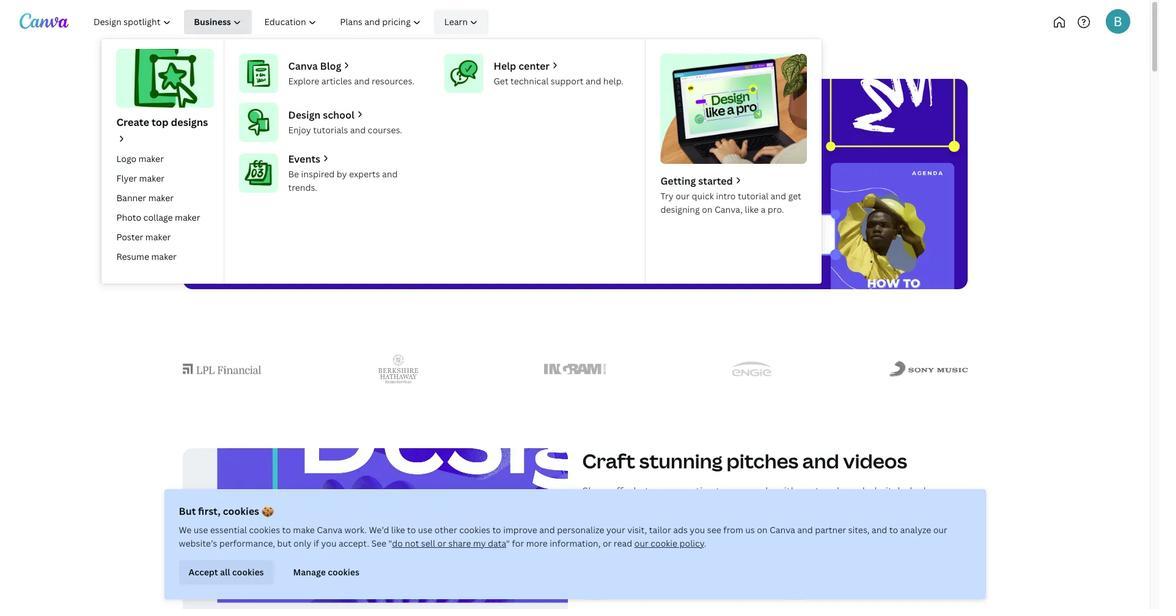 Task type: locate. For each thing, give the bounding box(es) containing it.
maker down poster maker link
[[151, 251, 177, 262]]

canva up the time
[[212, 127, 303, 167]]

do not sell or share my data " for more information, or read our cookie policy .
[[392, 538, 707, 549]]

1 vertical spatial your
[[607, 524, 625, 536]]

can
[[743, 484, 760, 498]]

and inside try our quick intro tutorial and get designing on canva, like a pro.
[[771, 190, 786, 202]]

canva,
[[715, 204, 743, 215]]

to left launch.
[[383, 186, 393, 200]]

2 vertical spatial for
[[512, 538, 524, 549]]

to inside show off what your creative team can do with custom branded pitch decks, or presentations for new campaigns. use best-in-class video editing tools to create case studies, social media posts, and client projects without breaking the budget.
[[916, 500, 926, 513]]

on down quick
[[702, 204, 713, 215]]

your inside show off what your creative team can do with custom branded pitch decks, or presentations for new campaigns. use best-in-class video editing tools to create case studies, social media posts, and client projects without breaking the budget.
[[652, 484, 673, 498]]

1 horizontal spatial our
[[676, 190, 690, 202]]

we use essential cookies to make canva work. we'd like to use other cookies to improve and personalize your visit, tailor ads you see from us on canva and partner sites, and to analyze our website's performance, but only if you accept. see "
[[179, 524, 948, 549]]

0 vertical spatial pitch
[[356, 186, 381, 200]]

maker down flyer maker link
[[148, 192, 174, 204]]

you up policy
[[690, 524, 705, 536]]

or left read
[[603, 538, 612, 549]]

from left us
[[724, 524, 743, 536]]

and down use
[[737, 516, 755, 529]]

maker down collage
[[145, 231, 171, 243]]

accept all cookies
[[189, 566, 264, 578]]

video
[[826, 500, 853, 513]]

1 horizontal spatial use
[[418, 524, 433, 536]]

maker for flyer maker
[[139, 172, 165, 184]]

quick
[[692, 190, 714, 202]]

" inside we use essential cookies to make canva work. we'd like to use other cookies to improve and personalize your visit, tailor ads you see from us on canva and partner sites, and to analyze our website's performance, but only if you accept. see "
[[389, 538, 392, 549]]

engie image
[[732, 362, 772, 376]]

0 horizontal spatial from
[[331, 186, 354, 200]]

2 horizontal spatial or
[[938, 484, 948, 498]]

other
[[435, 524, 457, 536]]

sell
[[421, 538, 435, 549]]

creative left assets.
[[531, 171, 569, 185]]

1 horizontal spatial creative
[[676, 484, 714, 498]]

and up the pro.
[[771, 190, 786, 202]]

" right see
[[389, 538, 392, 549]]

explore articles and resources.
[[288, 75, 415, 87]]

our inside try our quick intro tutorial and get designing on canva, like a pro.
[[676, 190, 690, 202]]

0 horizontal spatial on
[[702, 204, 713, 215]]

2 horizontal spatial for
[[650, 500, 664, 513]]

0 horizontal spatial like
[[391, 524, 405, 536]]

0 horizontal spatial "
[[389, 538, 392, 549]]

for up "social"
[[650, 500, 664, 513]]

our up designing on the top
[[676, 190, 690, 202]]

1 horizontal spatial you
[[690, 524, 705, 536]]

you
[[690, 524, 705, 536], [321, 538, 337, 549]]

stunning
[[639, 448, 723, 474]]

0 horizontal spatial more
[[245, 171, 269, 185]]

experts
[[349, 168, 380, 180]]

1 vertical spatial do
[[392, 538, 403, 549]]

home link
[[183, 54, 207, 68]]

campaigns.
[[688, 500, 741, 513]]

maker right collage
[[175, 211, 200, 223]]

0 horizontal spatial for
[[309, 127, 355, 167]]

1 horizontal spatial pitch
[[880, 484, 904, 498]]

off
[[611, 484, 624, 498]]

be
[[288, 168, 299, 180]]

0 vertical spatial your
[[652, 484, 673, 498]]

for down the improve
[[512, 538, 524, 549]]

we'd
[[369, 524, 389, 536]]

use
[[194, 524, 208, 536], [418, 524, 433, 536]]

2 use from the left
[[418, 524, 433, 536]]

like inside we use essential cookies to make canva work. we'd like to use other cookies to improve and personalize your visit, tailor ads you see from us on canva and partner sites, and to analyze our website's performance, but only if you accept. see "
[[391, 524, 405, 536]]

1 horizontal spatial for
[[512, 538, 524, 549]]

getting
[[661, 174, 696, 188]]

0 vertical spatial from
[[331, 186, 354, 200]]

team
[[716, 484, 740, 498]]

create top designs
[[116, 116, 208, 129]]

0 horizontal spatial your
[[607, 524, 625, 536]]

02-agency (4) image
[[183, 448, 568, 609]]

0 vertical spatial creative
[[531, 171, 569, 185]]

you right if
[[321, 538, 337, 549]]

1 vertical spatial our
[[934, 524, 948, 536]]

or
[[938, 484, 948, 498], [438, 538, 446, 549], [603, 538, 612, 549]]

best-
[[764, 500, 788, 513]]

1 horizontal spatial on
[[757, 524, 768, 536]]

for inside show off what your creative team can do with custom branded pitch decks, or presentations for new campaigns. use best-in-class video editing tools to create case studies, social media posts, and client projects without breaking the budget.
[[650, 500, 664, 513]]

get technical support and help.
[[494, 75, 624, 87]]

1 horizontal spatial your
[[652, 484, 673, 498]]

teams
[[475, 127, 567, 167]]

articles
[[322, 75, 352, 87]]

budget.
[[927, 516, 964, 529]]

use up the website's
[[194, 524, 208, 536]]

your up read
[[607, 524, 625, 536]]

1 vertical spatial from
[[724, 524, 743, 536]]

policy
[[680, 538, 704, 549]]

pitch
[[356, 186, 381, 200], [880, 484, 904, 498]]

on right us
[[757, 524, 768, 536]]

craft stunning pitches and videos
[[582, 448, 907, 474]]

media
[[675, 516, 704, 529]]

your
[[652, 484, 673, 498], [607, 524, 625, 536]]

creative up new
[[676, 484, 714, 498]]

craft
[[582, 448, 636, 474]]

cookies down 🍪 on the bottom
[[249, 524, 280, 536]]

home
[[183, 55, 207, 67]]

only
[[294, 538, 312, 549]]

to down the decks,
[[916, 500, 926, 513]]

help
[[494, 59, 516, 73]]

0 horizontal spatial you
[[321, 538, 337, 549]]

like inside try our quick intro tutorial and get designing on canva, like a pro.
[[745, 204, 759, 215]]

0 vertical spatial like
[[745, 204, 759, 215]]

posts,
[[706, 516, 735, 529]]

1 vertical spatial pitch
[[880, 484, 904, 498]]

try
[[661, 190, 674, 202]]

1 use from the left
[[194, 524, 208, 536]]

pitch up tools
[[880, 484, 904, 498]]

1 horizontal spatial or
[[603, 538, 612, 549]]

agencies
[[285, 55, 322, 67]]

1 horizontal spatial from
[[724, 524, 743, 536]]

0 vertical spatial for
[[309, 127, 355, 167]]

canva up explore
[[288, 59, 318, 73]]

pitches
[[727, 448, 799, 474]]

experience
[[606, 171, 659, 185]]

1 horizontal spatial like
[[745, 204, 759, 215]]

from down 'by'
[[331, 186, 354, 200]]

case
[[582, 516, 604, 529]]

do inside show off what your creative team can do with custom branded pitch decks, or presentations for new campaigns. use best-in-class video editing tools to create case studies, social media posts, and client projects without breaking the budget.
[[762, 484, 774, 498]]

and down school
[[350, 124, 366, 136]]

cookies up my
[[459, 524, 490, 536]]

and right experts
[[382, 168, 398, 180]]

do left "not"
[[392, 538, 403, 549]]

decks,
[[906, 484, 936, 498]]

our down create
[[934, 524, 948, 536]]

studies,
[[606, 516, 643, 529]]

0 vertical spatial do
[[762, 484, 774, 498]]

1 horizontal spatial do
[[762, 484, 774, 498]]

inspired
[[301, 168, 335, 180]]

0 horizontal spatial pitch
[[356, 186, 381, 200]]

accept
[[189, 566, 218, 578]]

.
[[704, 538, 707, 549]]

do right can
[[762, 484, 774, 498]]

design school
[[288, 108, 355, 122]]

for
[[309, 127, 355, 167], [650, 500, 664, 513], [512, 538, 524, 549]]

like right the we'd
[[391, 524, 405, 536]]

social
[[645, 516, 673, 529]]

0 vertical spatial our
[[676, 190, 690, 202]]

or right sell
[[438, 538, 446, 549]]

canva blog
[[288, 59, 341, 73]]

and right sites,
[[872, 524, 888, 536]]

your up new
[[652, 484, 673, 498]]

logo maker link
[[112, 149, 214, 169]]

for up 'by'
[[309, 127, 355, 167]]

and inside be inspired by experts and trends.
[[382, 168, 398, 180]]

manage cookies
[[293, 566, 359, 578]]

if
[[314, 538, 319, 549]]

cookies right all
[[232, 566, 264, 578]]

and
[[354, 75, 370, 87], [586, 75, 601, 87], [350, 124, 366, 136], [382, 168, 398, 180], [443, 171, 460, 185], [771, 190, 786, 202], [803, 448, 839, 474], [737, 516, 755, 529], [539, 524, 555, 536], [798, 524, 813, 536], [872, 524, 888, 536]]

canva inside canva for agency teams spend more time building innovative campaigns, and less managing creative assets. experience efficient brand handover from pitch to launch.
[[212, 127, 303, 167]]

first,
[[198, 504, 221, 518]]

0 vertical spatial more
[[245, 171, 269, 185]]

spend
[[212, 171, 242, 185]]

pitch inside canva for agency teams spend more time building innovative campaigns, and less managing creative assets. experience efficient brand handover from pitch to launch.
[[356, 186, 381, 200]]

1 vertical spatial like
[[391, 524, 405, 536]]

getting started
[[661, 174, 733, 188]]

see
[[707, 524, 721, 536]]

to up 'but'
[[282, 524, 291, 536]]

from inside canva for agency teams spend more time building innovative campaigns, and less managing creative assets. experience efficient brand handover from pitch to launch.
[[331, 186, 354, 200]]

a
[[761, 204, 766, 215]]

like
[[745, 204, 759, 215], [391, 524, 405, 536]]

or up create
[[938, 484, 948, 498]]

photo collage maker link
[[112, 208, 214, 227]]

1 vertical spatial for
[[650, 500, 664, 513]]

create top designs link
[[112, 49, 214, 147]]

" down the improve
[[506, 538, 510, 549]]

cookies down accept. in the left of the page
[[328, 566, 359, 578]]

presentations
[[582, 500, 648, 513]]

canva inside learn menu
[[288, 59, 318, 73]]

more up brand on the top
[[245, 171, 269, 185]]

0 vertical spatial on
[[702, 204, 713, 215]]

for inside canva for agency teams spend more time building innovative campaigns, and less managing creative assets. experience efficient brand handover from pitch to launch.
[[309, 127, 355, 167]]

my
[[473, 538, 486, 549]]

videos
[[843, 448, 907, 474]]

more down the improve
[[526, 538, 548, 549]]

1 horizontal spatial "
[[506, 538, 510, 549]]

0 horizontal spatial creative
[[531, 171, 569, 185]]

maker for resume maker
[[151, 251, 177, 262]]

1 horizontal spatial more
[[526, 538, 548, 549]]

pitch down 'innovative'
[[356, 186, 381, 200]]

ads
[[673, 524, 688, 536]]

1 " from the left
[[389, 538, 392, 549]]

0 horizontal spatial use
[[194, 524, 208, 536]]

without
[[828, 516, 864, 529]]

like left a
[[745, 204, 759, 215]]

accept.
[[339, 538, 369, 549]]

maker up banner maker
[[139, 172, 165, 184]]

maker up the flyer maker
[[139, 153, 164, 164]]

our down the visit,
[[635, 538, 649, 549]]

make
[[293, 524, 315, 536]]

1 vertical spatial on
[[757, 524, 768, 536]]

use up sell
[[418, 524, 433, 536]]

we
[[179, 524, 192, 536]]

berkshire hathaway image
[[378, 355, 419, 383]]

use
[[744, 500, 761, 513]]

1 vertical spatial creative
[[676, 484, 714, 498]]

0 horizontal spatial our
[[635, 538, 649, 549]]

from inside we use essential cookies to make canva work. we'd like to use other cookies to improve and personalize your visit, tailor ads you see from us on canva and partner sites, and to analyze our website's performance, but only if you accept. see "
[[724, 524, 743, 536]]

and left less
[[443, 171, 460, 185]]

2 horizontal spatial our
[[934, 524, 948, 536]]



Task type: vqa. For each thing, say whether or not it's contained in the screenshot.
Photos
no



Task type: describe. For each thing, give the bounding box(es) containing it.
your inside we use essential cookies to make canva work. we'd like to use other cookies to improve and personalize your visit, tailor ads you see from us on canva and partner sites, and to analyze our website's performance, but only if you accept. see "
[[607, 524, 625, 536]]

personalize
[[557, 524, 604, 536]]

by
[[337, 168, 347, 180]]

help.
[[603, 75, 624, 87]]

work.
[[345, 524, 367, 536]]

get
[[788, 190, 802, 202]]

tools
[[890, 500, 914, 513]]

pro.
[[768, 204, 784, 215]]

more inside canva for agency teams spend more time building innovative campaigns, and less managing creative assets. experience efficient brand handover from pitch to launch.
[[245, 171, 269, 185]]

brand
[[253, 186, 281, 200]]

0 horizontal spatial or
[[438, 538, 446, 549]]

maker for banner maker
[[148, 192, 174, 204]]

1 vertical spatial more
[[526, 538, 548, 549]]

blog
[[320, 59, 341, 73]]

ingram miro image
[[544, 364, 606, 374]]

not
[[405, 538, 419, 549]]

top
[[152, 116, 169, 129]]

create
[[928, 500, 958, 513]]

but first, cookies 🍪
[[179, 504, 274, 518]]

school
[[323, 108, 355, 122]]

and down class
[[798, 524, 813, 536]]

custom
[[799, 484, 835, 498]]

see
[[371, 538, 387, 549]]

enjoy
[[288, 124, 311, 136]]

us
[[746, 524, 755, 536]]

the
[[909, 516, 925, 529]]

and up custom
[[803, 448, 839, 474]]

cookie
[[651, 538, 678, 549]]

assets.
[[572, 171, 604, 185]]

0 horizontal spatial do
[[392, 538, 403, 549]]

banner maker link
[[112, 188, 214, 208]]

building
[[295, 171, 333, 185]]

less
[[463, 171, 481, 185]]

projects
[[787, 516, 825, 529]]

try our quick intro tutorial and get designing on canva, like a pro.
[[661, 190, 802, 215]]

manage
[[293, 566, 326, 578]]

breaking
[[867, 516, 907, 529]]

improve
[[503, 524, 537, 536]]

do not sell or share my data link
[[392, 538, 506, 549]]

show
[[582, 484, 608, 498]]

and inside canva for agency teams spend more time building innovative campaigns, and less managing creative assets. experience efficient brand handover from pitch to launch.
[[443, 171, 460, 185]]

🍪
[[262, 504, 274, 518]]

pitch inside show off what your creative team can do with custom branded pitch decks, or presentations for new campaigns. use best-in-class video editing tools to create case studies, social media posts, and client projects without breaking the budget.
[[880, 484, 904, 498]]

analyze
[[900, 524, 931, 536]]

tailor
[[649, 524, 671, 536]]

resume maker
[[116, 251, 177, 262]]

2 " from the left
[[506, 538, 510, 549]]

sony music image
[[889, 361, 968, 377]]

maker for logo maker
[[139, 153, 164, 164]]

design
[[288, 108, 321, 122]]

solutions link
[[227, 54, 266, 68]]

lpl financial image
[[183, 364, 261, 374]]

center
[[519, 59, 550, 73]]

managing
[[483, 171, 529, 185]]

information,
[[550, 538, 601, 549]]

our cookie policy link
[[635, 538, 704, 549]]

cookies up essential
[[223, 504, 259, 518]]

essential
[[210, 524, 247, 536]]

maker for poster maker
[[145, 231, 171, 243]]

all
[[220, 566, 230, 578]]

canva up if
[[317, 524, 343, 536]]

to up data in the left of the page
[[493, 524, 501, 536]]

resources.
[[372, 75, 415, 87]]

poster
[[116, 231, 143, 243]]

designing
[[661, 204, 700, 215]]

editing
[[855, 500, 887, 513]]

technical
[[511, 75, 549, 87]]

to up "not"
[[407, 524, 416, 536]]

manage cookies button
[[283, 560, 369, 585]]

collage
[[143, 211, 173, 223]]

and up do not sell or share my data " for more information, or read our cookie policy .
[[539, 524, 555, 536]]

client
[[758, 516, 784, 529]]

logo
[[116, 153, 136, 164]]

time
[[272, 171, 293, 185]]

tutorials
[[313, 124, 348, 136]]

get
[[494, 75, 509, 87]]

creative inside show off what your creative team can do with custom branded pitch decks, or presentations for new campaigns. use best-in-class video editing tools to create case studies, social media posts, and client projects without breaking the budget.
[[676, 484, 714, 498]]

innovative
[[336, 171, 385, 185]]

and left help.
[[586, 75, 601, 87]]

to left the analyze
[[890, 524, 898, 536]]

partner
[[815, 524, 846, 536]]

learn menu
[[101, 39, 822, 284]]

campaigns,
[[387, 171, 440, 185]]

and right articles
[[354, 75, 370, 87]]

flyer maker
[[116, 172, 165, 184]]

creative inside canva for agency teams spend more time building innovative campaigns, and less managing creative assets. experience efficient brand handover from pitch to launch.
[[531, 171, 569, 185]]

and inside show off what your creative team can do with custom branded pitch decks, or presentations for new campaigns. use best-in-class video editing tools to create case studies, social media posts, and client projects without breaking the budget.
[[737, 516, 755, 529]]

2 vertical spatial our
[[635, 538, 649, 549]]

branded
[[837, 484, 877, 498]]

photo
[[116, 211, 141, 223]]

0 vertical spatial you
[[690, 524, 705, 536]]

or inside show off what your creative team can do with custom branded pitch decks, or presentations for new campaigns. use best-in-class video editing tools to create case studies, social media posts, and client projects without breaking the budget.
[[938, 484, 948, 498]]

banner
[[116, 192, 146, 204]]

resume
[[116, 251, 149, 262]]

on inside try our quick intro tutorial and get designing on canva, like a pro.
[[702, 204, 713, 215]]

in-
[[788, 500, 800, 513]]

canva down best-
[[770, 524, 795, 536]]

intro
[[716, 190, 736, 202]]

top level navigation element
[[83, 10, 822, 284]]

on inside we use essential cookies to make canva work. we'd like to use other cookies to improve and personalize your visit, tailor ads you see from us on canva and partner sites, and to analyze our website's performance, but only if you accept. see "
[[757, 524, 768, 536]]

visit,
[[627, 524, 647, 536]]

agency
[[361, 127, 469, 167]]

but
[[179, 504, 196, 518]]

solutions
[[227, 55, 266, 67]]

read
[[614, 538, 632, 549]]

canva for agency teams spend more time building innovative campaigns, and less managing creative assets. experience efficient brand handover from pitch to launch.
[[212, 127, 659, 200]]

1 vertical spatial you
[[321, 538, 337, 549]]

courses.
[[368, 124, 402, 136]]

to inside canva for agency teams spend more time building innovative campaigns, and less managing creative assets. experience efficient brand handover from pitch to launch.
[[383, 186, 393, 200]]

our inside we use essential cookies to make canva work. we'd like to use other cookies to improve and personalize your visit, tailor ads you see from us on canva and partner sites, and to analyze our website's performance, but only if you accept. see "
[[934, 524, 948, 536]]

help center
[[494, 59, 550, 73]]

banner maker
[[116, 192, 174, 204]]



